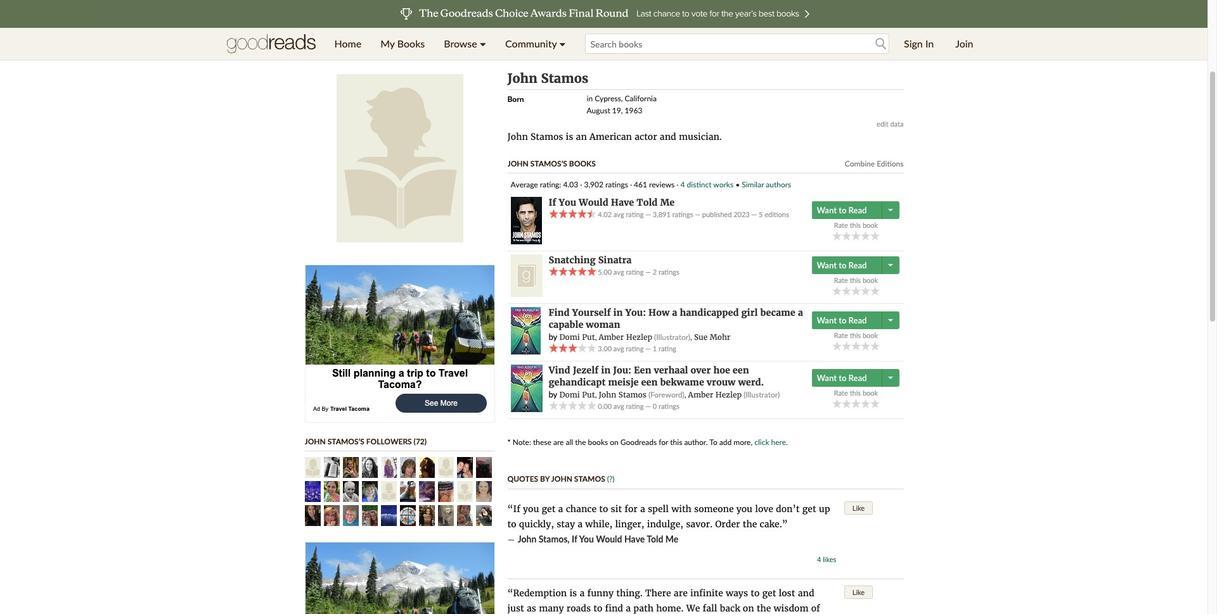 Task type: vqa. For each thing, say whether or not it's contained in the screenshot.
Amber within Find Yourself in You: How a handicapped girl became a capable woman by Domi Put , Amber Hezlep (Illustrator) , Sue Mohr
yes



Task type: describe. For each thing, give the bounding box(es) containing it.
— for 4.02 avg rating — 3,891 ratings
[[645, 210, 651, 219]]

community ▾
[[505, 37, 566, 49]]

browse ▾
[[444, 37, 486, 49]]

snatching sinatra link
[[549, 255, 632, 266]]

2 like from the top
[[852, 589, 865, 597]]

1963
[[625, 106, 642, 115]]

verhaal
[[654, 365, 688, 377]]

sinatra
[[598, 255, 632, 266]]

join
[[955, 37, 973, 49]]

5 editions link
[[759, 210, 789, 219]]

ratings for 0
[[659, 403, 679, 411]]

▾ for community ▾
[[559, 37, 566, 49]]

with
[[671, 504, 691, 515]]

1 horizontal spatial een
[[733, 365, 749, 377]]

(?) link
[[607, 475, 615, 484]]

0 vertical spatial you
[[559, 197, 576, 209]]

5.00
[[598, 268, 612, 276]]

ratings for 3,891
[[672, 210, 693, 219]]

authors
[[766, 180, 791, 190]]

quotes by john stamos (?)
[[507, 475, 615, 484]]

3.00
[[598, 345, 612, 353]]

461
[[634, 180, 647, 190]]

chance
[[566, 504, 597, 515]]

john stamos
[[507, 70, 588, 86]]

2 vertical spatial advertisement region
[[305, 543, 495, 615]]

1 like from the top
[[852, 505, 865, 513]]

— for 5.00 avg rating — 2 ratings
[[645, 268, 651, 276]]

there
[[645, 588, 671, 600]]

stamos,
[[539, 534, 570, 545]]

handicapped
[[680, 307, 739, 319]]

avg for 4.02
[[614, 210, 624, 219]]

―
[[507, 534, 515, 546]]

snatching sinatra
[[549, 255, 632, 266]]

and inside in cypress, california august 19, 1963 edit data john stamos is an american actor and musician.
[[660, 131, 676, 143]]

avg for 0.00
[[614, 403, 624, 411]]

add
[[719, 438, 732, 448]]

book for if you would have told me
[[863, 221, 878, 229]]

1 horizontal spatial for
[[659, 438, 668, 448]]

menu containing home
[[325, 28, 575, 60]]

1 vertical spatial books
[[588, 438, 608, 448]]

find
[[605, 603, 623, 615]]

join link
[[946, 28, 983, 60]]

in inside in cypress, california august 19, 1963 edit data john stamos is an american actor and musician.
[[587, 94, 593, 103]]

1 like link from the top
[[844, 502, 873, 515]]

1 · from the left
[[580, 180, 582, 190]]

rate this book for if you would have told me
[[834, 221, 878, 229]]

rate for find yourself in you: how a handicapped girl became a capable woman
[[834, 331, 848, 339]]

all
[[566, 438, 573, 448]]

became
[[760, 307, 795, 319]]

"if you get a chance to sit for a spell with someone you love don't get up to quickly, stay a while, linger, indulge, savor. order the cake." ― john stamos, if you would have told me
[[507, 504, 830, 546]]

vind jezelf in jou: een ver... image
[[511, 365, 542, 413]]

rating for 0
[[626, 403, 644, 411]]

average rating: 4.03 · 3,902 ratings     · 461 reviews     · 4 distinct works • similar authors
[[511, 180, 791, 190]]

get inside "redemption is a funny thing. there are infinite ways to get lost and just as many roads to find a path home. we fall back on the wisdom o
[[762, 588, 776, 600]]

want to read button for if you would have told me
[[812, 201, 883, 219]]

by inside find yourself in you: how a handicapped girl became a capable woman by domi put , amber hezlep (illustrator) , sue mohr
[[549, 332, 557, 342]]

this for vind jezelf in jou: een verhaal over hoe een gehandicapt meisje een bekwame vrouw werd.
[[850, 389, 861, 397]]

0 horizontal spatial een
[[641, 377, 658, 389]]

more,
[[734, 438, 753, 448]]

capable
[[549, 319, 583, 331]]

snatching sinatra heading
[[549, 255, 632, 266]]

if inside "if you get a chance to sit for a spell with someone you love don't get up to quickly, stay a while, linger, indulge, savor. order the cake." ― john stamos, if you would have told me
[[572, 534, 577, 545]]

rate for vind jezelf in jou: een verhaal over hoe een gehandicapt meisje een bekwame vrouw werd.
[[834, 389, 848, 397]]

avg for 3.00
[[614, 345, 624, 353]]

find yourself in you: how a handicapped girl became a capable woman by domi put , amber hezlep (illustrator) , sue mohr
[[549, 307, 803, 342]]

(?)
[[607, 475, 615, 484]]

rating for 1
[[626, 345, 644, 353]]

avg for 5.00
[[614, 268, 624, 276]]

the for infinite
[[757, 603, 771, 615]]

yourself
[[572, 307, 611, 319]]

reviews
[[649, 180, 675, 190]]

actor
[[635, 131, 657, 143]]

2023
[[734, 210, 750, 219]]

wisdom
[[774, 603, 809, 615]]

* note: these are all the books on goodreads for this author. to add more, click here .
[[507, 438, 788, 448]]

want to read button for vind jezelf in jou: een verhaal over hoe een gehandicapt meisje een bekwame vrouw werd.
[[812, 369, 883, 387]]

have inside "if you get a chance to sit for a spell with someone you love don't get up to quickly, stay a while, linger, indulge, savor. order the cake." ― john stamos, if you would have told me
[[624, 534, 645, 545]]

want to read for if you would have told me
[[817, 205, 867, 215]]

2 like link from the top
[[844, 586, 873, 600]]

0 vertical spatial the
[[575, 438, 586, 448]]

sign
[[904, 37, 923, 49]]

editions
[[877, 159, 904, 169]]

john inside "if you get a chance to sit for a spell with someone you love don't get up to quickly, stay a while, linger, indulge, savor. order the cake." ― john stamos, if you would have told me
[[518, 534, 536, 545]]

thing.
[[616, 588, 643, 600]]

, down gehandicapt
[[595, 390, 597, 400]]

born
[[507, 94, 524, 104]]

stamos's for followers
[[328, 437, 364, 447]]

stamos's for books
[[530, 159, 567, 169]]

you:
[[625, 307, 646, 319]]

rate for snatching sinatra
[[834, 276, 848, 284]]

sign in link
[[894, 28, 943, 60]]

click
[[754, 438, 769, 448]]

ratings for 3,902
[[605, 180, 628, 190]]

on inside "redemption is a funny thing. there are infinite ways to get lost and just as many roads to find a path home. we fall back on the wisdom o
[[743, 603, 754, 615]]

put inside find yourself in you: how a handicapped girl became a capable woman by domi put , amber hezlep (illustrator) , sue mohr
[[582, 333, 595, 342]]

here
[[771, 438, 786, 448]]

sue mohr link
[[694, 333, 731, 342]]

infinite
[[690, 588, 723, 600]]

— for —                 published                2023               — 5 editions
[[751, 210, 757, 219]]

— for 0.00 avg rating — 0 ratings
[[645, 403, 651, 411]]

1 vertical spatial advertisement region
[[305, 265, 495, 423]]

2
[[653, 268, 657, 276]]

, left 'sue'
[[690, 333, 692, 342]]

for inside "if you get a chance to sit for a spell with someone you love don't get up to quickly, stay a while, linger, indulge, savor. order the cake." ― john stamos, if you would have told me
[[625, 504, 638, 515]]

want to read button for find yourself in you: how a handicapped girl became a capable woman
[[812, 312, 883, 329]]

is inside in cypress, california august 19, 1963 edit data john stamos is an american actor and musician.
[[566, 131, 573, 143]]

how
[[649, 307, 670, 319]]

rate this book for vind jezelf in jou: een verhaal over hoe een gehandicapt meisje een bekwame vrouw werd.
[[834, 389, 878, 397]]

sue
[[694, 333, 708, 342]]

3.00 avg rating — 1 rating
[[596, 345, 676, 353]]

girl
[[741, 307, 758, 319]]

quotes by john stamos link
[[507, 473, 605, 491]]

read for find yourself in you: how a handicapped girl became a capable woman
[[849, 315, 867, 326]]

2 vertical spatial by
[[540, 475, 550, 484]]

▾ for browse ▾
[[480, 37, 486, 49]]

*
[[507, 438, 511, 448]]

this for find yourself in you: how a handicapped girl became a capable woman
[[850, 331, 861, 339]]

john inside in cypress, california august 19, 1963 edit data john stamos is an american actor and musician.
[[507, 131, 528, 143]]

— left the published
[[695, 210, 700, 219]]

rating:
[[540, 180, 561, 190]]

this for snatching sinatra
[[850, 276, 861, 284]]

over
[[691, 365, 711, 377]]

linger,
[[615, 519, 644, 531]]

"redemption
[[507, 588, 567, 600]]

order
[[715, 519, 740, 531]]

3,891
[[653, 210, 671, 219]]

author.
[[684, 438, 708, 448]]

•
[[735, 180, 740, 190]]

want for vind jezelf in jou: een verhaal over hoe een gehandicapt meisje een bekwame vrouw werd.
[[817, 373, 837, 383]]

—                 published                2023               — 5 editions
[[693, 210, 789, 219]]

2 you from the left
[[736, 504, 752, 515]]

indulge,
[[647, 519, 683, 531]]

combine editions link
[[845, 159, 904, 169]]

0 horizontal spatial on
[[610, 438, 619, 448]]

mohr
[[710, 333, 731, 342]]

many
[[539, 603, 564, 615]]

american
[[590, 131, 632, 143]]

book for find yourself in you: how a handicapped girl became a capable woman
[[863, 331, 878, 339]]

snatching
[[549, 255, 596, 266]]

1 vertical spatial if you would have told me link
[[572, 534, 678, 545]]

goodreads
[[620, 438, 657, 448]]

0 horizontal spatial 4
[[681, 180, 685, 190]]

werd.
[[738, 377, 764, 389]]

4.02 avg rating — 3,891 ratings
[[596, 210, 693, 219]]

in cypress, california august 19, 1963 edit data john stamos is an american actor and musician.
[[507, 94, 904, 143]]

a right find at the bottom
[[626, 603, 631, 615]]

— for 3.00 avg rating — 1 rating
[[645, 345, 651, 353]]

vind
[[549, 365, 570, 377]]

domi put link for yourself
[[559, 333, 595, 342]]



Task type: locate. For each thing, give the bounding box(es) containing it.
domi inside find yourself in you: how a handicapped girl became a capable woman by domi put , amber hezlep (illustrator) , sue mohr
[[559, 333, 580, 342]]

· right reviews
[[677, 180, 679, 190]]

john inside vind jezelf in jou: een verhaal over hoe een gehandicapt meisje een bekwame vrouw werd. by domi put , john stamos (foreword) , amber hezlep (illustrator)
[[599, 390, 616, 400]]

3,902
[[584, 180, 603, 190]]

Search books text field
[[585, 34, 889, 54]]

ratings down (foreword)
[[659, 403, 679, 411]]

by down vind
[[549, 390, 557, 400]]

ratings up if you would have told me 'heading'
[[605, 180, 628, 190]]

you down while,
[[579, 534, 594, 545]]

a up roads
[[580, 588, 585, 600]]

want
[[817, 205, 837, 215], [817, 260, 837, 270], [817, 315, 837, 326], [817, 373, 837, 383]]

▾ right 'community'
[[559, 37, 566, 49]]

4 distinct works link
[[681, 180, 734, 190]]

4 want to read from the top
[[817, 373, 867, 383]]

0 vertical spatial books
[[569, 159, 596, 169]]

amber down 'bekwame'
[[688, 390, 713, 400]]

would down while,
[[596, 534, 622, 545]]

0 vertical spatial stamos's
[[530, 159, 567, 169]]

1 vertical spatial for
[[625, 504, 638, 515]]

and right actor
[[660, 131, 676, 143]]

want to read for vind jezelf in jou: een verhaal over hoe een gehandicapt meisje een bekwame vrouw werd.
[[817, 373, 867, 383]]

4 read from the top
[[849, 373, 867, 383]]

put
[[582, 333, 595, 342], [582, 390, 595, 400]]

0 vertical spatial like link
[[844, 502, 873, 515]]

1 vertical spatial amber
[[688, 390, 713, 400]]

put down gehandicapt
[[582, 390, 595, 400]]

1 vertical spatial the
[[743, 519, 757, 531]]

have down linger,
[[624, 534, 645, 545]]

as
[[527, 603, 536, 615]]

1 vertical spatial told
[[647, 534, 663, 545]]

rating left 1
[[626, 345, 644, 353]]

2 ▾ from the left
[[559, 37, 566, 49]]

2 domi put link from the top
[[559, 390, 595, 400]]

musician.
[[679, 131, 722, 143]]

want to read for snatching sinatra
[[817, 260, 867, 270]]

1 vertical spatial stamos's
[[328, 437, 364, 447]]

0 vertical spatial hezlep
[[626, 333, 652, 342]]

if
[[549, 197, 556, 209], [572, 534, 577, 545]]

by
[[549, 332, 557, 342], [549, 390, 557, 400], [540, 475, 550, 484]]

0 vertical spatial een
[[733, 365, 749, 377]]

a up stay
[[558, 504, 563, 515]]

don't
[[776, 504, 800, 515]]

1 vertical spatial 4
[[817, 556, 821, 564]]

2 want from the top
[[817, 260, 837, 270]]

5
[[759, 210, 763, 219]]

0 vertical spatial me
[[660, 197, 675, 209]]

2 vertical spatial the
[[757, 603, 771, 615]]

1 domi from the top
[[559, 333, 580, 342]]

california
[[625, 94, 657, 103]]

▾ right browse
[[480, 37, 486, 49]]

0 vertical spatial have
[[611, 197, 634, 209]]

me up '3,891'
[[660, 197, 675, 209]]

1 horizontal spatial stamos's
[[530, 159, 567, 169]]

(illustrator) down find yourself in you: how a handicapped girl became a capable woman heading
[[654, 333, 690, 342]]

you up "quickly,"
[[523, 504, 539, 515]]

the right all at left
[[575, 438, 586, 448]]

2 horizontal spatial in
[[613, 307, 623, 319]]

have up 4.02
[[611, 197, 634, 209]]

similar authors link
[[742, 180, 791, 190]]

for right sit
[[625, 504, 638, 515]]

rating left '2'
[[626, 268, 644, 276]]

een up werd.
[[733, 365, 749, 377]]

read for if you would have told me
[[849, 205, 867, 215]]

1 want from the top
[[817, 205, 837, 215]]

in left jou:
[[601, 365, 611, 377]]

you
[[559, 197, 576, 209], [579, 534, 594, 545]]

find yourself in you: how a... image
[[511, 307, 540, 355]]

3 book from the top
[[863, 331, 878, 339]]

1 ▾ from the left
[[480, 37, 486, 49]]

· left 461
[[630, 180, 632, 190]]

cypress,
[[595, 94, 623, 103]]

vind jezelf in jou: een verhaal over hoe een gehandicapt meisje een bekwame vrouw werd. heading
[[549, 365, 764, 389]]

1 vertical spatial domi put link
[[559, 390, 595, 400]]

0 vertical spatial advertisement region
[[296, 0, 911, 58]]

august
[[587, 106, 610, 115]]

if you would have told me link down linger,
[[572, 534, 678, 545]]

0 horizontal spatial (illustrator)
[[654, 333, 690, 342]]

book for vind jezelf in jou: een verhaal over hoe een gehandicapt meisje een bekwame vrouw werd.
[[863, 389, 878, 397]]

in inside vind jezelf in jou: een verhaal over hoe een gehandicapt meisje een bekwame vrouw werd. by domi put , john stamos (foreword) , amber hezlep (illustrator)
[[601, 365, 611, 377]]

community ▾ button
[[496, 28, 575, 60]]

amber inside vind jezelf in jou: een verhaal over hoe een gehandicapt meisje een bekwame vrouw werd. by domi put , john stamos (foreword) , amber hezlep (illustrator)
[[688, 390, 713, 400]]

1 horizontal spatial you
[[579, 534, 594, 545]]

we
[[686, 603, 700, 615]]

— left 5
[[751, 210, 757, 219]]

ratings for 2
[[659, 268, 679, 276]]

told
[[637, 197, 658, 209], [647, 534, 663, 545]]

2 rate from the top
[[834, 276, 848, 284]]

stamos up john stamos's books link
[[531, 131, 563, 143]]

0 horizontal spatial are
[[553, 438, 564, 448]]

advertisement region
[[296, 0, 911, 58], [305, 265, 495, 423], [305, 543, 495, 615]]

back
[[720, 603, 740, 615]]

1
[[653, 345, 657, 353]]

amber up 3.00
[[599, 333, 624, 342]]

0 horizontal spatial you
[[559, 197, 576, 209]]

2 horizontal spatial get
[[802, 504, 816, 515]]

in
[[925, 37, 934, 49]]

3 · from the left
[[677, 180, 679, 190]]

3 avg from the top
[[614, 345, 624, 353]]

1 put from the top
[[582, 333, 595, 342]]

—
[[645, 210, 651, 219], [695, 210, 700, 219], [751, 210, 757, 219], [645, 268, 651, 276], [645, 345, 651, 353], [645, 403, 651, 411]]

for right the goodreads
[[659, 438, 668, 448]]

1 horizontal spatial in
[[601, 365, 611, 377]]

a left spell
[[640, 504, 645, 515]]

vote in the final round of the 2023 goodreads choice awards image
[[97, 0, 1111, 28]]

are inside "redemption is a funny thing. there are infinite ways to get lost and just as many roads to find a path home. we fall back on the wisdom o
[[674, 588, 688, 600]]

4 want from the top
[[817, 373, 837, 383]]

meisje
[[608, 377, 639, 389]]

jou:
[[613, 365, 631, 377]]

is up roads
[[570, 588, 577, 600]]

0 horizontal spatial in
[[587, 94, 593, 103]]

4 book from the top
[[863, 389, 878, 397]]

book for snatching sinatra
[[863, 276, 878, 284]]

ratings right '3,891'
[[672, 210, 693, 219]]

0 vertical spatial are
[[553, 438, 564, 448]]

3 want to read from the top
[[817, 315, 867, 326]]

by right quotes
[[540, 475, 550, 484]]

Search for books to add to your shelves search field
[[585, 34, 889, 54]]

would up 4.02
[[579, 197, 608, 209]]

stamos inside in cypress, california august 19, 1963 edit data john stamos is an american actor and musician.
[[531, 131, 563, 143]]

0.00
[[598, 403, 612, 411]]

0 vertical spatial in
[[587, 94, 593, 103]]

2 domi from the top
[[559, 390, 580, 400]]

in for jezelf
[[601, 365, 611, 377]]

avg down sinatra
[[614, 268, 624, 276]]

1 horizontal spatial ▾
[[559, 37, 566, 49]]

on right back
[[743, 603, 754, 615]]

this for if you would have told me
[[850, 221, 861, 229]]

— left 1
[[645, 345, 651, 353]]

me down indulge,
[[665, 534, 678, 545]]

read for snatching sinatra
[[849, 260, 867, 270]]

to
[[839, 205, 847, 215], [839, 260, 847, 270], [839, 315, 847, 326], [839, 373, 847, 383], [599, 504, 608, 515], [507, 519, 516, 531], [751, 588, 760, 600], [594, 603, 602, 615]]

similar
[[742, 180, 764, 190]]

vind jezelf in jou: een verhaal over hoe een gehandicapt meisje een bekwame vrouw werd. link
[[549, 365, 764, 389]]

to
[[710, 438, 717, 448]]

distinct
[[687, 180, 712, 190]]

want to read button for snatching sinatra
[[812, 256, 883, 274]]

books up 3,902
[[569, 159, 596, 169]]

john stamos's books link
[[507, 159, 596, 169]]

cake."
[[760, 519, 788, 531]]

rating for 3,891
[[626, 210, 644, 219]]

▾ inside dropdown button
[[559, 37, 566, 49]]

1 horizontal spatial ·
[[630, 180, 632, 190]]

0 vertical spatial would
[[579, 197, 608, 209]]

you inside "if you get a chance to sit for a spell with someone you love don't get up to quickly, stay a while, linger, indulge, savor. order the cake." ― john stamos, if you would have told me
[[579, 534, 594, 545]]

1 horizontal spatial you
[[736, 504, 752, 515]]

if down stay
[[572, 534, 577, 545]]

ratings right '2'
[[659, 268, 679, 276]]

rating for 2
[[626, 268, 644, 276]]

1 horizontal spatial amber
[[688, 390, 713, 400]]

(illustrator) down werd.
[[744, 390, 780, 400]]

told down indulge,
[[647, 534, 663, 545]]

combine editions
[[845, 159, 904, 169]]

jezelf
[[573, 365, 599, 377]]

stamos's left followers
[[328, 437, 364, 447]]

snatching sinatra image
[[511, 255, 542, 297]]

1 rate this book from the top
[[834, 221, 878, 229]]

0 vertical spatial if you would have told me link
[[549, 197, 675, 209]]

1 horizontal spatial and
[[798, 588, 814, 600]]

told up 4.02 avg rating — 3,891 ratings
[[637, 197, 658, 209]]

get left lost
[[762, 588, 776, 600]]

want for snatching sinatra
[[817, 260, 837, 270]]

amber hezlep link down vrouw
[[688, 390, 742, 400]]

0 horizontal spatial amber hezlep link
[[599, 333, 652, 342]]

domi inside vind jezelf in jou: een verhaal over hoe een gehandicapt meisje een bekwame vrouw werd. by domi put , john stamos (foreword) , amber hezlep (illustrator)
[[559, 390, 580, 400]]

john stamos link
[[599, 390, 646, 400]]

(72)
[[414, 437, 427, 447]]

a
[[672, 307, 677, 319], [798, 307, 803, 319], [558, 504, 563, 515], [640, 504, 645, 515], [578, 519, 583, 531], [580, 588, 585, 600], [626, 603, 631, 615]]

1 horizontal spatial are
[[674, 588, 688, 600]]

if you would have told me image
[[511, 197, 542, 245]]

edit data link
[[877, 120, 904, 128]]

2 put from the top
[[582, 390, 595, 400]]

1 vertical spatial and
[[798, 588, 814, 600]]

member photo image
[[305, 458, 320, 479], [324, 458, 339, 479], [343, 458, 358, 479], [362, 458, 377, 479], [381, 458, 397, 479], [400, 458, 416, 479], [419, 458, 435, 479], [438, 458, 454, 479], [457, 458, 473, 479], [476, 458, 492, 479], [305, 482, 320, 503], [324, 482, 339, 503], [343, 482, 358, 503], [362, 482, 377, 503], [381, 482, 397, 503], [400, 482, 416, 503], [419, 482, 435, 503], [438, 482, 454, 503], [457, 482, 473, 503], [476, 482, 492, 503], [305, 506, 320, 527], [324, 506, 339, 527], [343, 506, 358, 527], [362, 506, 377, 527], [381, 506, 397, 527], [400, 506, 416, 527], [419, 506, 435, 527], [438, 506, 454, 527], [457, 506, 473, 527], [476, 506, 492, 527]]

by down capable
[[549, 332, 557, 342]]

stamos's
[[530, 159, 567, 169], [328, 437, 364, 447]]

stay
[[557, 519, 575, 531]]

are up 'home.' at the right of the page
[[674, 588, 688, 600]]

want for find yourself in you: how a handicapped girl became a capable woman
[[817, 315, 837, 326]]

domi put link down capable
[[559, 333, 595, 342]]

are left all at left
[[553, 438, 564, 448]]

hezlep inside vind jezelf in jou: een verhaal over hoe een gehandicapt meisje een bekwame vrouw werd. by domi put , john stamos (foreword) , amber hezlep (illustrator)
[[716, 390, 742, 400]]

avg down john stamos link
[[614, 403, 624, 411]]

1 horizontal spatial 4
[[817, 556, 821, 564]]

4 rate from the top
[[834, 389, 848, 397]]

1 vertical spatial like
[[852, 589, 865, 597]]

and right lost
[[798, 588, 814, 600]]

domi down gehandicapt
[[559, 390, 580, 400]]

(illustrator) inside find yourself in you: how a handicapped girl became a capable woman by domi put , amber hezlep (illustrator) , sue mohr
[[654, 333, 690, 342]]

home.
[[656, 603, 684, 615]]

want for if you would have told me
[[817, 205, 837, 215]]

(foreword)
[[648, 390, 684, 400]]

1 horizontal spatial on
[[743, 603, 754, 615]]

4 want to read button from the top
[[812, 369, 883, 387]]

fall
[[703, 603, 717, 615]]

3 want from the top
[[817, 315, 837, 326]]

1 vertical spatial would
[[596, 534, 622, 545]]

a right how in the right of the page
[[672, 307, 677, 319]]

0 horizontal spatial you
[[523, 504, 539, 515]]

0 vertical spatial 4
[[681, 180, 685, 190]]

0 vertical spatial (illustrator)
[[654, 333, 690, 342]]

hezlep down vrouw
[[716, 390, 742, 400]]

and
[[660, 131, 676, 143], [798, 588, 814, 600]]

books right all at left
[[588, 438, 608, 448]]

1 vertical spatial amber hezlep link
[[688, 390, 742, 400]]

is left an
[[566, 131, 573, 143]]

1 read from the top
[[849, 205, 867, 215]]

the inside "redemption is a funny thing. there are infinite ways to get lost and just as many roads to find a path home. we fall back on the wisdom o
[[757, 603, 771, 615]]

if you would have told me link up 4.02
[[549, 197, 675, 209]]

2 avg from the top
[[614, 268, 624, 276]]

my books
[[380, 37, 425, 49]]

1 want to read button from the top
[[812, 201, 883, 219]]

0 vertical spatial like
[[852, 505, 865, 513]]

1 horizontal spatial (illustrator)
[[744, 390, 780, 400]]

get up "quickly,"
[[542, 504, 556, 515]]

avg
[[614, 210, 624, 219], [614, 268, 624, 276], [614, 345, 624, 353], [614, 403, 624, 411]]

0
[[653, 403, 657, 411]]

and inside "redemption is a funny thing. there are infinite ways to get lost and just as many roads to find a path home. we fall back on the wisdom o
[[798, 588, 814, 600]]

1 vertical spatial put
[[582, 390, 595, 400]]

would inside "if you get a chance to sit for a spell with someone you love don't get up to quickly, stay a while, linger, indulge, savor. order the cake." ― john stamos, if you would have told me
[[596, 534, 622, 545]]

1 vertical spatial if
[[572, 534, 577, 545]]

domi put link for jezelf
[[559, 390, 595, 400]]

rating down john stamos link
[[626, 403, 644, 411]]

0 vertical spatial by
[[549, 332, 557, 342]]

1 vertical spatial have
[[624, 534, 645, 545]]

funny
[[587, 588, 614, 600]]

edit
[[877, 120, 889, 128]]

rate this book for find yourself in you: how a handicapped girl became a capable woman
[[834, 331, 878, 339]]

0 vertical spatial if
[[549, 197, 556, 209]]

find
[[549, 307, 570, 319]]

4 avg from the top
[[614, 403, 624, 411]]

— left '3,891'
[[645, 210, 651, 219]]

1 avg from the top
[[614, 210, 624, 219]]

if you would have told me heading
[[549, 197, 675, 209]]

2 book from the top
[[863, 276, 878, 284]]

the
[[575, 438, 586, 448], [743, 519, 757, 531], [757, 603, 771, 615]]

in left the you:
[[613, 307, 623, 319]]

the down love
[[743, 519, 757, 531]]

0 horizontal spatial for
[[625, 504, 638, 515]]

1 horizontal spatial get
[[762, 588, 776, 600]]

2 want to read button from the top
[[812, 256, 883, 274]]

someone
[[694, 504, 734, 515]]

my books link
[[371, 28, 434, 60]]

rating right 1
[[659, 345, 676, 353]]

2 rate this book from the top
[[834, 276, 878, 284]]

get left up
[[802, 504, 816, 515]]

1 horizontal spatial amber hezlep link
[[688, 390, 742, 400]]

a right stay
[[578, 519, 583, 531]]

2 horizontal spatial ·
[[677, 180, 679, 190]]

0 horizontal spatial amber
[[599, 333, 624, 342]]

0 vertical spatial for
[[659, 438, 668, 448]]

editions
[[765, 210, 789, 219]]

in for yourself
[[613, 307, 623, 319]]

in inside find yourself in you: how a handicapped girl became a capable woman by domi put , amber hezlep (illustrator) , sue mohr
[[613, 307, 623, 319]]

amber hezlep link up 3.00 avg rating — 1 rating
[[599, 333, 652, 342]]

the for for
[[743, 519, 757, 531]]

stamos inside vind jezelf in jou: een verhaal over hoe een gehandicapt meisje een bekwame vrouw werd. by domi put , john stamos (foreword) , amber hezlep (illustrator)
[[619, 390, 646, 400]]

2 · from the left
[[630, 180, 632, 190]]

1 vertical spatial is
[[570, 588, 577, 600]]

4.02
[[598, 210, 612, 219]]

if down rating:
[[549, 197, 556, 209]]

1 vertical spatial (illustrator)
[[744, 390, 780, 400]]

you down 4.03
[[559, 197, 576, 209]]

1 vertical spatial are
[[674, 588, 688, 600]]

0 horizontal spatial hezlep
[[626, 333, 652, 342]]

1 you from the left
[[523, 504, 539, 515]]

domi put link
[[559, 333, 595, 342], [559, 390, 595, 400]]

read for vind jezelf in jou: een verhaal over hoe een gehandicapt meisje een bekwame vrouw werd.
[[849, 373, 867, 383]]

een down een
[[641, 377, 658, 389]]

sign in
[[904, 37, 934, 49]]

3 rate this book from the top
[[834, 331, 878, 339]]

in up august in the top of the page
[[587, 94, 593, 103]]

menu
[[325, 28, 575, 60]]

the inside "if you get a chance to sit for a spell with someone you love don't get up to quickly, stay a while, linger, indulge, savor. order the cake." ― john stamos, if you would have told me
[[743, 519, 757, 531]]

, down 'bekwame'
[[684, 390, 686, 400]]

0 horizontal spatial ·
[[580, 180, 582, 190]]

0 vertical spatial amber
[[599, 333, 624, 342]]

4 left distinct
[[681, 180, 685, 190]]

the left wisdom
[[757, 603, 771, 615]]

a right the 'became'
[[798, 307, 803, 319]]

is inside "redemption is a funny thing. there are infinite ways to get lost and just as many roads to find a path home. we fall back on the wisdom o
[[570, 588, 577, 600]]

stamos's up rating:
[[530, 159, 567, 169]]

0 vertical spatial amber hezlep link
[[599, 333, 652, 342]]

domi down capable
[[559, 333, 580, 342]]

john stamos's followers (72)
[[305, 437, 427, 447]]

amber inside find yourself in you: how a handicapped girl became a capable woman by domi put , amber hezlep (illustrator) , sue mohr
[[599, 333, 624, 342]]

0 vertical spatial domi put link
[[559, 333, 595, 342]]

1 want to read from the top
[[817, 205, 867, 215]]

amber
[[599, 333, 624, 342], [688, 390, 713, 400]]

find yourself in you: how a handicapped girl became a capable woman heading
[[549, 307, 803, 331]]

0 horizontal spatial if
[[549, 197, 556, 209]]

stamos up the 0.00 avg rating — 0 ratings at bottom
[[619, 390, 646, 400]]

4 left likes
[[817, 556, 821, 564]]

0 vertical spatial domi
[[559, 333, 580, 342]]

, down "woman"
[[595, 333, 597, 342]]

2 read from the top
[[849, 260, 867, 270]]

put down "woman"
[[582, 333, 595, 342]]

1 horizontal spatial if
[[572, 534, 577, 545]]

stamos left (?) link
[[574, 475, 605, 484]]

hezlep up 3.00 avg rating — 1 rating
[[626, 333, 652, 342]]

rate
[[834, 221, 848, 229], [834, 276, 848, 284], [834, 331, 848, 339], [834, 389, 848, 397]]

on
[[610, 438, 619, 448], [743, 603, 754, 615]]

put inside vind jezelf in jou: een verhaal over hoe een gehandicapt meisje een bekwame vrouw werd. by domi put , john stamos (foreword) , amber hezlep (illustrator)
[[582, 390, 595, 400]]

2 want to read from the top
[[817, 260, 867, 270]]

· right 4.03
[[580, 180, 582, 190]]

rate this book for snatching sinatra
[[834, 276, 878, 284]]

1 vertical spatial on
[[743, 603, 754, 615]]

rate for if you would have told me
[[834, 221, 848, 229]]

you left love
[[736, 504, 752, 515]]

me inside "if you get a chance to sit for a spell with someone you love don't get up to quickly, stay a while, linger, indulge, savor. order the cake." ― john stamos, if you would have told me
[[665, 534, 678, 545]]

0 vertical spatial is
[[566, 131, 573, 143]]

3 rate from the top
[[834, 331, 848, 339]]

1 vertical spatial hezlep
[[716, 390, 742, 400]]

1 vertical spatial like link
[[844, 586, 873, 600]]

works
[[713, 180, 734, 190]]

0 vertical spatial and
[[660, 131, 676, 143]]

note:
[[513, 438, 531, 448]]

3 read from the top
[[849, 315, 867, 326]]

(illustrator) inside vind jezelf in jou: een verhaal over hoe een gehandicapt meisje een bekwame vrouw werd. by domi put , john stamos (foreword) , amber hezlep (illustrator)
[[744, 390, 780, 400]]

0 horizontal spatial ▾
[[480, 37, 486, 49]]

hezlep
[[626, 333, 652, 342], [716, 390, 742, 400]]

just
[[507, 603, 524, 615]]

told inside "if you get a chance to sit for a spell with someone you love don't get up to quickly, stay a while, linger, indulge, savor. order the cake." ― john stamos, if you would have told me
[[647, 534, 663, 545]]

by inside vind jezelf in jou: een verhaal over hoe een gehandicapt meisje een bekwame vrouw werd. by domi put , john stamos (foreword) , amber hezlep (illustrator)
[[549, 390, 557, 400]]

1 domi put link from the top
[[559, 333, 595, 342]]

4 likes link
[[817, 556, 836, 564]]

1 book from the top
[[863, 221, 878, 229]]

— left 0
[[645, 403, 651, 411]]

— left '2'
[[645, 268, 651, 276]]

0 vertical spatial on
[[610, 438, 619, 448]]

4 rate this book from the top
[[834, 389, 878, 397]]

2 vertical spatial in
[[601, 365, 611, 377]]

stamos down community ▾ dropdown button
[[541, 70, 588, 86]]

browse
[[444, 37, 477, 49]]

john stamos image
[[336, 74, 463, 243]]

1 vertical spatial domi
[[559, 390, 580, 400]]

rating down if you would have told me 'heading'
[[626, 210, 644, 219]]

this
[[850, 221, 861, 229], [850, 276, 861, 284], [850, 331, 861, 339], [850, 389, 861, 397], [670, 438, 682, 448]]

0 horizontal spatial stamos's
[[328, 437, 364, 447]]

0 vertical spatial put
[[582, 333, 595, 342]]

▾ inside dropdown button
[[480, 37, 486, 49]]

up
[[819, 504, 830, 515]]

stamos
[[541, 70, 588, 86], [531, 131, 563, 143], [619, 390, 646, 400], [574, 475, 605, 484]]

hoe
[[713, 365, 730, 377]]

click here link
[[754, 438, 786, 448]]

domi put link down gehandicapt
[[559, 390, 595, 400]]

1 horizontal spatial hezlep
[[716, 390, 742, 400]]

1 vertical spatial me
[[665, 534, 678, 545]]

1 rate from the top
[[834, 221, 848, 229]]

home link
[[325, 28, 371, 60]]

0 vertical spatial told
[[637, 197, 658, 209]]

1 vertical spatial by
[[549, 390, 557, 400]]

1 vertical spatial in
[[613, 307, 623, 319]]

1 vertical spatial een
[[641, 377, 658, 389]]

on left the goodreads
[[610, 438, 619, 448]]

combine
[[845, 159, 875, 169]]

bekwame
[[660, 377, 704, 389]]

avg down if you would have told me
[[614, 210, 624, 219]]

find yourself in you: how a handicapped girl became a capable woman link
[[549, 307, 803, 331]]

5.00 avg rating — 2 ratings
[[596, 268, 679, 276]]

0 horizontal spatial get
[[542, 504, 556, 515]]

want to read for find yourself in you: how a handicapped girl became a capable woman
[[817, 315, 867, 326]]

0 horizontal spatial and
[[660, 131, 676, 143]]

3 want to read button from the top
[[812, 312, 883, 329]]

"if
[[507, 504, 520, 515]]

1 vertical spatial you
[[579, 534, 594, 545]]

hezlep inside find yourself in you: how a handicapped girl became a capable woman by domi put , amber hezlep (illustrator) , sue mohr
[[626, 333, 652, 342]]

0.00 avg rating — 0 ratings
[[596, 403, 679, 411]]

avg right 3.00
[[614, 345, 624, 353]]

4.03
[[563, 180, 578, 190]]



